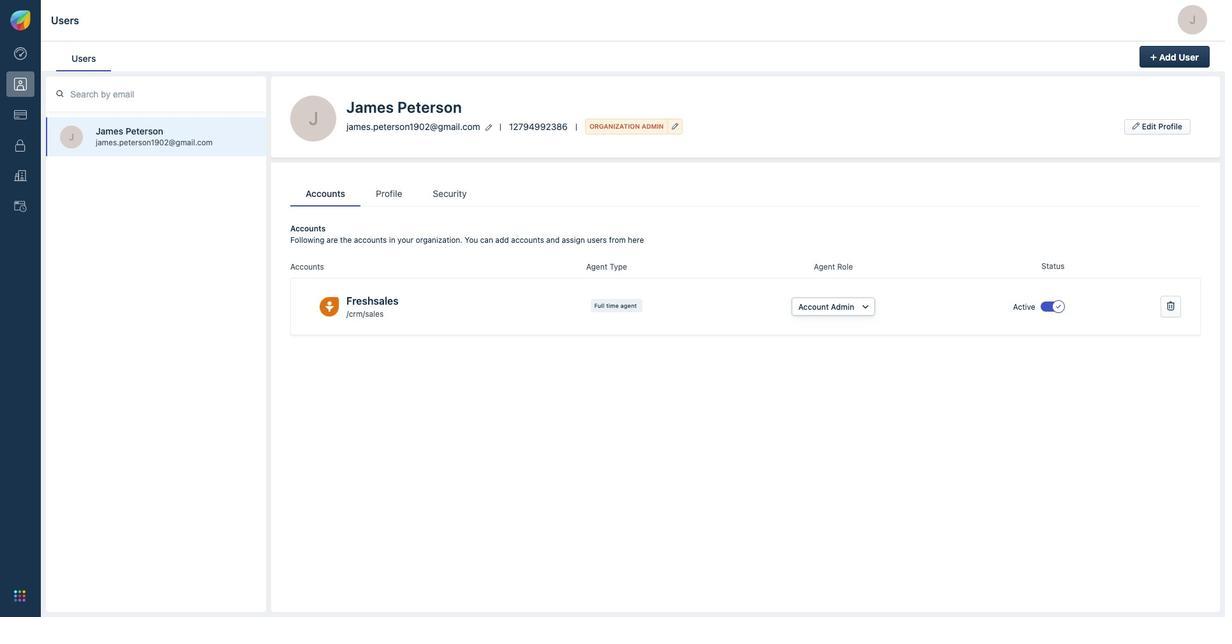 Task type: vqa. For each thing, say whether or not it's contained in the screenshot.
and
yes



Task type: locate. For each thing, give the bounding box(es) containing it.
tab list
[[290, 182, 1201, 207]]

accounts left in
[[354, 235, 387, 245]]

admin
[[831, 302, 854, 312]]

james peterson james.peterson1902@gmail.com
[[96, 126, 213, 147]]

1 horizontal spatial |
[[575, 122, 577, 131]]

users right neo admin center image
[[71, 53, 96, 64]]

peterson for james peterson
[[398, 98, 462, 116]]

1 agent from the left
[[586, 262, 608, 272]]

users
[[51, 14, 79, 26], [71, 53, 96, 64]]

0 vertical spatial james.peterson1902@gmail.com
[[347, 121, 480, 132]]

1 vertical spatial james
[[96, 126, 123, 137]]

|
[[499, 122, 501, 131], [575, 122, 577, 131]]

accounts following are the accounts in your organization. you can add accounts and assign users from here
[[290, 224, 644, 245]]

james peterson
[[347, 98, 462, 116]]

| left 12794992386
[[499, 122, 501, 131]]

0 vertical spatial profile
[[1159, 122, 1183, 131]]

0 vertical spatial accounts
[[306, 188, 345, 199]]

edit
[[1142, 122, 1157, 131]]

full time agent
[[594, 302, 637, 309]]

1 vertical spatial profile
[[376, 188, 402, 199]]

peterson
[[398, 98, 462, 116], [126, 126, 163, 137]]

can
[[480, 235, 493, 245]]

role
[[837, 262, 853, 272]]

0 horizontal spatial james.peterson1902@gmail.com
[[96, 138, 213, 147]]

profile right edit
[[1159, 122, 1183, 131]]

1 | from the left
[[499, 122, 501, 131]]

0 horizontal spatial accounts
[[354, 235, 387, 245]]

security image
[[14, 139, 27, 152]]

accounts up following
[[290, 224, 326, 234]]

highlighted element
[[46, 117, 266, 156]]

profile picture image
[[1178, 5, 1207, 34]]

2 agent from the left
[[814, 262, 835, 272]]

1 accounts from the left
[[354, 235, 387, 245]]

agent
[[586, 262, 608, 272], [814, 262, 835, 272]]

| right 12794992386
[[575, 122, 577, 131]]

0 horizontal spatial profile
[[376, 188, 402, 199]]

accounts
[[354, 235, 387, 245], [511, 235, 544, 245]]

0 vertical spatial james
[[347, 98, 394, 116]]

accounts up are
[[306, 188, 345, 199]]

1 horizontal spatial accounts
[[511, 235, 544, 245]]

0 horizontal spatial agent
[[586, 262, 608, 272]]

1 vertical spatial accounts
[[290, 224, 326, 234]]

edit profile
[[1142, 122, 1183, 131]]

agent left role
[[814, 262, 835, 272]]

add
[[495, 235, 509, 245]]

users tab panel
[[46, 77, 1220, 613]]

organization.
[[416, 235, 463, 245]]

account admin
[[798, 302, 854, 312]]

1 horizontal spatial james
[[347, 98, 394, 116]]

users
[[587, 235, 607, 245]]

1 horizontal spatial agent
[[814, 262, 835, 272]]

profile up in
[[376, 188, 402, 199]]

agent left type
[[586, 262, 608, 272]]

agent role
[[814, 262, 853, 272]]

james.peterson1902@gmail.com
[[347, 121, 480, 132], [96, 138, 213, 147]]

james.peterson1902@gmail.com down "search by email" text field
[[96, 138, 213, 147]]

edit profile button
[[1124, 119, 1191, 134]]

accounts for profile
[[306, 188, 345, 199]]

0 horizontal spatial james
[[96, 126, 123, 137]]

james.peterson1902@gmail.com down james peterson
[[347, 121, 480, 132]]

james inside the "james peterson james.peterson1902@gmail.com"
[[96, 126, 123, 137]]

tab list containing accounts
[[290, 182, 1201, 207]]

james for james peterson
[[347, 98, 394, 116]]

1 vertical spatial peterson
[[126, 126, 163, 137]]

profile inside tab list
[[376, 188, 402, 199]]

1 horizontal spatial profile
[[1159, 122, 1183, 131]]

Search by email text field
[[69, 89, 253, 100]]

organization image
[[14, 170, 27, 183]]

1 horizontal spatial peterson
[[398, 98, 462, 116]]

users right freshworks icon
[[51, 14, 79, 26]]

accounts left and at left top
[[511, 235, 544, 245]]

/crm/sales
[[347, 310, 384, 319]]

and
[[546, 235, 560, 245]]

james
[[347, 98, 394, 116], [96, 126, 123, 137]]

0 horizontal spatial |
[[499, 122, 501, 131]]

are
[[327, 235, 338, 245]]

2 vertical spatial accounts
[[290, 262, 324, 272]]

accounts inside tab list
[[306, 188, 345, 199]]

agent type
[[586, 262, 627, 272]]

1 vertical spatial james.peterson1902@gmail.com
[[96, 138, 213, 147]]

accounts
[[306, 188, 345, 199], [290, 224, 326, 234], [290, 262, 324, 272]]

0 horizontal spatial peterson
[[126, 126, 163, 137]]

accounts down following
[[290, 262, 324, 272]]

0 vertical spatial users
[[51, 14, 79, 26]]

0 vertical spatial peterson
[[398, 98, 462, 116]]

freshworks switcher image
[[14, 591, 26, 602]]

1 horizontal spatial james.peterson1902@gmail.com
[[347, 121, 480, 132]]

status
[[1042, 261, 1065, 271]]

account admin button
[[792, 298, 875, 316]]

freshsales /crm/sales
[[347, 295, 399, 319]]

assign
[[562, 235, 585, 245]]

full
[[594, 302, 605, 309]]

james.peterson1902@gmail.com inside highlighted "element"
[[96, 138, 213, 147]]

profile
[[1159, 122, 1183, 131], [376, 188, 402, 199]]

security
[[433, 188, 467, 199]]

2 | from the left
[[575, 122, 577, 131]]

peterson inside the "james peterson james.peterson1902@gmail.com"
[[126, 126, 163, 137]]



Task type: describe. For each thing, give the bounding box(es) containing it.
here
[[628, 235, 644, 245]]

agent for agent type
[[586, 262, 608, 272]]

time
[[606, 302, 619, 309]]

add user button
[[1140, 46, 1210, 67]]

freshsales
[[347, 295, 399, 307]]

the
[[340, 235, 352, 245]]

your
[[398, 235, 414, 245]]

neo admin center image
[[14, 47, 27, 60]]

type
[[610, 262, 627, 272]]

accounts for agent type
[[290, 262, 324, 272]]

active
[[1013, 302, 1036, 312]]

from
[[609, 235, 626, 245]]

agent
[[621, 302, 637, 309]]

organization admin
[[590, 123, 664, 130]]

admin
[[642, 123, 664, 130]]

freshsales image
[[320, 298, 339, 317]]

agent for agent role
[[814, 262, 835, 272]]

1 vertical spatial users
[[71, 53, 96, 64]]

in
[[389, 235, 396, 245]]

freshworks icon image
[[10, 10, 31, 31]]

audit logs image
[[14, 201, 27, 213]]

james for james peterson james.peterson1902@gmail.com
[[96, 126, 123, 137]]

following
[[290, 235, 325, 245]]

users image
[[14, 78, 27, 91]]

you
[[465, 235, 478, 245]]

accounts inside accounts following are the accounts in your organization. you can add accounts and assign users from here
[[290, 224, 326, 234]]

profile inside button
[[1159, 122, 1183, 131]]

peterson for james peterson james.peterson1902@gmail.com
[[126, 126, 163, 137]]

user
[[1179, 51, 1199, 62]]

account
[[798, 302, 829, 312]]

tab list inside users tab panel
[[290, 182, 1201, 207]]

add user
[[1159, 51, 1199, 62]]

my subscriptions image
[[14, 109, 27, 121]]

12794992386
[[509, 121, 568, 132]]

organization
[[590, 123, 640, 130]]

2 accounts from the left
[[511, 235, 544, 245]]

add
[[1159, 51, 1177, 62]]



